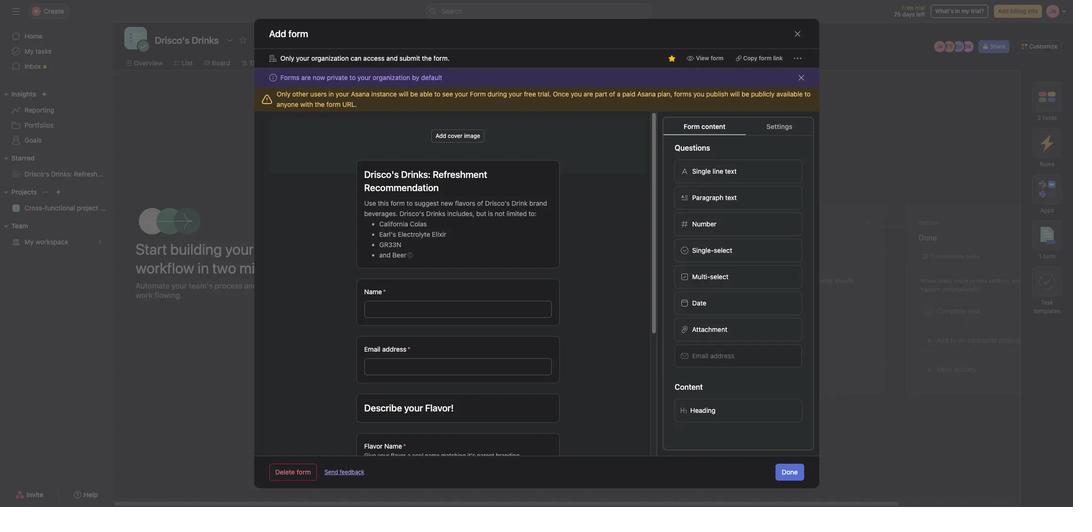 Task type: locate. For each thing, give the bounding box(es) containing it.
0 horizontal spatial when
[[537, 277, 552, 284]]

bk
[[965, 43, 972, 50]]

refreshment inside forms drisco's drinks: refreshment recommendation
[[409, 302, 448, 310]]

this for add collaborators
[[593, 277, 603, 284]]

add billing info
[[999, 8, 1038, 15]]

drisco's down name *
[[360, 302, 385, 310]]

form for 1 form
[[1044, 253, 1056, 260]]

how
[[353, 217, 372, 228]]

of up but
[[477, 199, 483, 207]]

0 vertical spatial select
[[714, 246, 732, 254]]

happen down 1 incomplete task
[[729, 286, 749, 293]]

forms inside forms drisco's drinks: refreshment recommendation
[[342, 285, 360, 292]]

only
[[281, 54, 294, 62], [277, 90, 291, 98]]

incomplete for done
[[935, 253, 965, 260]]

and left keep
[[244, 281, 258, 290]]

should for doing
[[835, 277, 853, 284]]

of right part
[[609, 90, 615, 98]]

form right the delete
[[297, 468, 311, 476]]

add inside 'add to an additional project' button
[[937, 336, 949, 344]]

1 vertical spatial add collaborators
[[553, 336, 606, 344]]

1 be from the left
[[410, 90, 418, 98]]

1 horizontal spatial the
[[422, 54, 432, 62]]

3 move from the left
[[954, 277, 969, 284]]

add for info
[[999, 8, 1009, 15]]

0 horizontal spatial a
[[407, 452, 410, 459]]

when down 2
[[537, 277, 552, 284]]

0 horizontal spatial 1
[[738, 253, 741, 260]]

1 horizontal spatial in
[[329, 90, 334, 98]]

0 horizontal spatial of
[[477, 199, 483, 207]]

recommendation inside the starred element
[[115, 170, 168, 178]]

give
[[364, 452, 376, 459]]

projects button
[[0, 187, 37, 198]]

1 my from the top
[[24, 47, 34, 55]]

delete form button
[[269, 464, 317, 481]]

send
[[325, 469, 338, 476]]

to left suggest
[[407, 199, 413, 207]]

2 be from the left
[[742, 90, 750, 98]]

1 when from the left
[[537, 277, 552, 284]]

automatically? down 1 incomplete task
[[751, 286, 790, 293]]

text right line
[[725, 167, 737, 175]]

0 horizontal spatial asana
[[351, 90, 370, 98]]

name *
[[364, 288, 386, 296]]

0 vertical spatial the
[[422, 54, 432, 62]]

you right once
[[571, 90, 582, 98]]

elixir
[[432, 230, 446, 238]]

add cover image
[[436, 132, 480, 139]]

add down set
[[553, 336, 565, 344]]

1 vertical spatial only
[[277, 90, 291, 98]]

multi-
[[692, 273, 710, 281]]

2 happen from the left
[[729, 286, 749, 293]]

add inside "add billing info" button
[[999, 8, 1009, 15]]

add left comment
[[745, 336, 757, 344]]

what for doing
[[820, 277, 834, 284]]

add collaborators down assignee
[[553, 336, 606, 344]]

california colas earl's electrolyte elixir gr33n
[[379, 220, 446, 249]]

multi-select
[[692, 273, 729, 281]]

2 when from the left
[[729, 277, 744, 284]]

2 should from the left
[[835, 277, 853, 284]]

0 horizontal spatial move
[[570, 277, 584, 284]]

1 horizontal spatial should
[[835, 277, 853, 284]]

a inside only other users in your asana instance will be able to see your form during your free trial.  once you are part of a paid asana plan, forms you publish will be publicly available to anyone with the form url.
[[617, 90, 621, 98]]

will
[[399, 90, 409, 98], [730, 90, 740, 98]]

1 happen from the left
[[537, 286, 557, 293]]

2 automatically? from the left
[[751, 286, 790, 293]]

drisco's up use
[[364, 169, 399, 180]]

are inside how are tasks being added to this project?
[[374, 217, 388, 228]]

2 horizontal spatial incomplete
[[935, 253, 965, 260]]

0 vertical spatial project
[[77, 204, 98, 212]]

in right users
[[329, 90, 334, 98]]

2 will from the left
[[730, 90, 740, 98]]

None text field
[[153, 32, 221, 49]]

only down add form on the left
[[281, 54, 294, 62]]

3 when tasks move to this section, what should happen automatically? from the left
[[921, 277, 1046, 293]]

1 horizontal spatial form
[[684, 122, 700, 130]]

add left an
[[937, 336, 949, 344]]

3 section, from the left
[[989, 277, 1011, 284]]

drisco's inside the starred element
[[24, 170, 49, 178]]

0 horizontal spatial automatically?
[[558, 286, 598, 293]]

1 vertical spatial project
[[999, 336, 1021, 344]]

1 down apps
[[1039, 253, 1042, 260]]

1 vertical spatial collaborators
[[566, 336, 606, 344]]

left
[[917, 11, 926, 18]]

automatically?
[[558, 286, 598, 293], [751, 286, 790, 293], [943, 286, 982, 293]]

your inside the flavor name * give your flavor a cool name matching it's parent branding
[[378, 452, 389, 459]]

should for done
[[1027, 277, 1046, 284]]

1 horizontal spatial address
[[710, 352, 734, 360]]

2 my from the top
[[24, 238, 34, 246]]

organization up private
[[311, 54, 349, 62]]

0 vertical spatial done button
[[919, 229, 1065, 246]]

my workspace
[[24, 238, 68, 246]]

0 horizontal spatial drisco's drinks: refreshment recommendation
[[24, 170, 168, 178]]

drisco's drinks: refreshment recommendation up plan on the top left of page
[[24, 170, 168, 178]]

this for add a comment
[[785, 277, 795, 284]]

2 incomplete from the left
[[742, 253, 772, 260]]

drinks: inside the starred element
[[51, 170, 72, 178]]

your up the two minutes
[[225, 240, 254, 258]]

in left my
[[956, 8, 960, 15]]

delete form
[[275, 468, 311, 476]]

doing button
[[727, 229, 873, 246]]

this up beverages. at left top
[[378, 199, 389, 207]]

1 for 1 form
[[1039, 253, 1042, 260]]

move down 1 incomplete task
[[762, 277, 777, 284]]

* inside the flavor name * give your flavor a cool name matching it's parent branding
[[403, 442, 406, 450]]

0 horizontal spatial forms
[[281, 73, 300, 81]]

0 horizontal spatial what
[[628, 277, 641, 284]]

select
[[714, 246, 732, 254], [710, 273, 729, 281]]

0 horizontal spatial name
[[364, 288, 382, 296]]

0 horizontal spatial form
[[470, 90, 486, 98]]

add collaborators button down 'set assignee' button
[[535, 329, 681, 352]]

move for doing
[[762, 277, 777, 284]]

3 happen from the left
[[921, 286, 941, 293]]

0 horizontal spatial *
[[383, 288, 386, 296]]

to inside use this form to suggest new flavors of drisco's drink brand beverages. drisco's drinks includes, but is not limited to:
[[407, 199, 413, 207]]

done button
[[919, 229, 1065, 246], [776, 464, 804, 481]]

this for add to an additional project
[[977, 277, 988, 284]]

asana right paid
[[637, 90, 656, 98]]

project inside button
[[999, 336, 1021, 344]]

0 horizontal spatial done
[[782, 468, 798, 476]]

drisco's drinks: refreshment recommendation inside "add form" dialog
[[364, 169, 487, 193]]

0 vertical spatial recommendation
[[115, 170, 168, 178]]

add left cover
[[436, 132, 446, 139]]

0 horizontal spatial address
[[382, 345, 406, 353]]

the
[[422, 54, 432, 62], [315, 100, 325, 108]]

workflow
[[136, 259, 194, 277]]

assignee
[[564, 307, 591, 315]]

1
[[738, 253, 741, 260], [1039, 253, 1042, 260]]

recommendation inside "add form" dialog
[[364, 182, 439, 193]]

1 horizontal spatial of
[[609, 90, 615, 98]]

forms inside "add form" dialog
[[281, 73, 300, 81]]

1 horizontal spatial add collaborators button
[[727, 299, 873, 323]]

address down drisco's drinks: refreshment recommendation button at bottom left
[[382, 345, 406, 353]]

inbox link
[[6, 59, 107, 74]]

0 vertical spatial are
[[301, 73, 311, 81]]

in up the team's
[[198, 259, 209, 277]]

1 vertical spatial and
[[379, 251, 391, 259]]

rules
[[1040, 161, 1055, 168]]

0 horizontal spatial you
[[571, 90, 582, 98]]

add to an additional project button
[[919, 329, 1065, 352]]

you
[[571, 90, 582, 98], [694, 90, 705, 98]]

add collaborators button
[[727, 299, 873, 323], [535, 329, 681, 352]]

your up url.
[[336, 90, 349, 98]]

1 vertical spatial recommendation
[[364, 182, 439, 193]]

my down 'team'
[[24, 238, 34, 246]]

2 horizontal spatial *
[[407, 345, 410, 353]]

next
[[468, 381, 482, 389]]

section, down doing button
[[797, 277, 819, 284]]

my inside global element
[[24, 47, 34, 55]]

line
[[713, 167, 723, 175]]

your flavor!
[[404, 403, 454, 414]]

to inside button
[[951, 336, 957, 344]]

1 horizontal spatial when tasks move to this section, what should happen automatically?
[[729, 277, 853, 293]]

incomplete right 0
[[935, 253, 965, 260]]

1 horizontal spatial what
[[820, 277, 834, 284]]

to:
[[529, 210, 537, 218]]

1 vertical spatial form
[[684, 122, 700, 130]]

1 vertical spatial text
[[725, 194, 737, 202]]

0 vertical spatial only
[[281, 54, 294, 62]]

to left see
[[435, 90, 441, 98]]

1 vertical spatial the
[[315, 100, 325, 108]]

2 horizontal spatial automatically?
[[943, 286, 982, 293]]

forms up other
[[281, 73, 300, 81]]

2 horizontal spatial should
[[1027, 277, 1046, 284]]

2 vertical spatial are
[[374, 217, 388, 228]]

form content
[[684, 122, 726, 130]]

drisco's down the starred
[[24, 170, 49, 178]]

flavor name * give your flavor a cool name matching it's parent branding
[[364, 442, 519, 459]]

1 will from the left
[[399, 90, 409, 98]]

single
[[692, 167, 711, 175]]

section, up complete task button
[[989, 277, 1011, 284]]

drinks: up email address *
[[386, 302, 408, 310]]

timeline link
[[242, 58, 276, 68]]

1 incomplete from the left
[[551, 253, 580, 260]]

2 vertical spatial recommendation
[[360, 313, 413, 321]]

1 horizontal spatial task
[[968, 307, 981, 315]]

california
[[379, 220, 408, 228]]

dashboard link
[[393, 58, 435, 68]]

1 vertical spatial organization
[[373, 73, 410, 81]]

0 horizontal spatial add collaborators
[[553, 336, 606, 344]]

default
[[421, 73, 442, 81]]

move for done
[[954, 277, 969, 284]]

1 horizontal spatial happen
[[729, 286, 749, 293]]

only inside only other users in your asana instance will be able to see your form during your free trial.  once you are part of a paid asana plan, forms you publish will be publicly available to anyone with the form url.
[[277, 90, 291, 98]]

an
[[959, 336, 966, 344]]

when tasks move to this section, what should happen automatically? for doing
[[729, 277, 853, 293]]

to left an
[[951, 336, 957, 344]]

0 horizontal spatial section,
[[605, 277, 626, 284]]

0 horizontal spatial project
[[77, 204, 98, 212]]

image
[[464, 132, 480, 139]]

form up questions
[[684, 122, 700, 130]]

happen for doing
[[729, 286, 749, 293]]

list image
[[130, 33, 141, 44]]

list
[[182, 59, 193, 67]]

form right the view on the right of page
[[711, 55, 724, 62]]

your down workflow
[[358, 73, 371, 81]]

fields
[[1043, 114, 1057, 122]]

2 horizontal spatial section,
[[989, 277, 1011, 284]]

0 vertical spatial forms
[[281, 73, 300, 81]]

reporting link
[[6, 103, 107, 118]]

this up complete task button
[[977, 277, 988, 284]]

1 horizontal spatial you
[[694, 90, 705, 98]]

inbox
[[24, 62, 41, 70]]

0 vertical spatial of
[[609, 90, 615, 98]]

the down users
[[315, 100, 325, 108]]

1 vertical spatial forms
[[342, 285, 360, 292]]

what for done
[[1012, 277, 1026, 284]]

my
[[24, 47, 34, 55], [24, 238, 34, 246]]

3 should from the left
[[1027, 277, 1046, 284]]

work flowing.
[[136, 291, 182, 299]]

* down drisco's drinks: refreshment recommendation button at bottom left
[[407, 345, 410, 353]]

0 horizontal spatial the
[[315, 100, 325, 108]]

0 horizontal spatial be
[[410, 90, 418, 98]]

board link
[[204, 58, 230, 68]]

a
[[617, 90, 621, 98], [759, 336, 762, 344], [407, 452, 410, 459]]

0 horizontal spatial in
[[198, 259, 209, 277]]

cross-functional project plan
[[24, 204, 113, 212]]

are left 'now'
[[301, 73, 311, 81]]

calendar link
[[287, 58, 322, 68]]

2 horizontal spatial in
[[956, 8, 960, 15]]

view
[[696, 55, 709, 62]]

2 what from the left
[[820, 277, 834, 284]]

task down doing button
[[773, 253, 785, 260]]

1 horizontal spatial forms
[[342, 285, 360, 292]]

select down single-select
[[710, 273, 729, 281]]

in inside what's in my trial? button
[[956, 8, 960, 15]]

send feedback link
[[325, 468, 364, 477]]

1 horizontal spatial collaborators
[[759, 307, 799, 315]]

3 when from the left
[[921, 277, 937, 284]]

happen up set
[[537, 286, 557, 293]]

section, up 'set assignee' button
[[605, 277, 626, 284]]

address down attachment on the right bottom
[[710, 352, 734, 360]]

when right multi-select
[[729, 277, 744, 284]]

add inside add cover image button
[[436, 132, 446, 139]]

1 vertical spatial in
[[329, 90, 334, 98]]

1 should from the left
[[643, 277, 661, 284]]

your right give
[[378, 452, 389, 459]]

able
[[420, 90, 433, 98]]

of inside use this form to suggest new flavors of drisco's drink brand beverages. drisco's drinks includes, but is not limited to:
[[477, 199, 483, 207]]

this inside use this form to suggest new flavors of drisco's drink brand beverages. drisco's drinks includes, but is not limited to:
[[378, 199, 389, 207]]

be left publicly
[[742, 90, 750, 98]]

add collaborators up add a comment
[[745, 307, 799, 315]]

info
[[1028, 8, 1038, 15]]

form left "link"
[[759, 55, 772, 62]]

form up beverages. at left top
[[391, 199, 405, 207]]

1 horizontal spatial name
[[384, 442, 402, 450]]

and inside 'start building your workflow in two minutes automate your team's process and keep work flowing.'
[[244, 281, 258, 290]]

* up flavor at the left of page
[[403, 442, 406, 450]]

form down apps
[[1044, 253, 1056, 260]]

0 vertical spatial done
[[919, 233, 937, 242]]

form for copy form link
[[759, 55, 772, 62]]

will right instance
[[399, 90, 409, 98]]

1 horizontal spatial automatically?
[[751, 286, 790, 293]]

tasks right 0
[[967, 253, 981, 260]]

are left part
[[584, 90, 593, 98]]

access
[[363, 54, 385, 62]]

* down manually
[[383, 288, 386, 296]]

a inside the flavor name * give your flavor a cool name matching it's parent branding
[[407, 452, 410, 459]]

1 vertical spatial a
[[759, 336, 762, 344]]

0 horizontal spatial when tasks move to this section, what should happen automatically?
[[537, 277, 661, 293]]

0 vertical spatial add collaborators
[[745, 307, 799, 315]]

task inside button
[[968, 307, 981, 315]]

0 vertical spatial my
[[24, 47, 34, 55]]

2 text from the top
[[725, 194, 737, 202]]

in inside only other users in your asana instance will be able to see your form during your free trial.  once you are part of a paid asana plan, forms you publish will be publicly available to anyone with the form url.
[[329, 90, 334, 98]]

0 horizontal spatial happen
[[537, 286, 557, 293]]

tasks up electrolyte on the left of the page
[[390, 217, 412, 228]]

1 vertical spatial of
[[477, 199, 483, 207]]

my for my workspace
[[24, 238, 34, 246]]

a left comment
[[759, 336, 762, 344]]

2 when tasks move to this section, what should happen automatically? from the left
[[729, 277, 853, 293]]

refreshment
[[433, 169, 487, 180], [74, 170, 113, 178], [409, 302, 448, 310]]

2 section, from the left
[[797, 277, 819, 284]]

1 horizontal spatial drisco's drinks: refreshment recommendation
[[364, 169, 487, 193]]

plan,
[[658, 90, 673, 98]]

incomplete down doing
[[742, 253, 772, 260]]

add cover image button
[[431, 130, 484, 143]]

1 what from the left
[[628, 277, 641, 284]]

add
[[999, 8, 1009, 15], [436, 132, 446, 139], [745, 307, 757, 315], [553, 336, 565, 344], [745, 336, 757, 344], [937, 336, 949, 344]]

incomplete right 2
[[551, 253, 580, 260]]

1 horizontal spatial project
[[999, 336, 1021, 344]]

be left able on the top left
[[410, 90, 418, 98]]

1 vertical spatial task
[[968, 307, 981, 315]]

tasks inside how are tasks being added to this project?
[[390, 217, 412, 228]]

0 vertical spatial a
[[617, 90, 621, 98]]

add for image
[[436, 132, 446, 139]]

are for how are tasks being added to this project?
[[374, 217, 388, 228]]

a inside button
[[759, 336, 762, 344]]

beverages.
[[364, 210, 398, 218]]

2 horizontal spatial are
[[584, 90, 593, 98]]

1 horizontal spatial done
[[919, 233, 937, 242]]

2 horizontal spatial happen
[[921, 286, 941, 293]]

1 horizontal spatial when
[[729, 277, 744, 284]]

you right forms
[[694, 90, 705, 98]]

my
[[962, 8, 970, 15]]

0 vertical spatial name
[[364, 288, 382, 296]]

3 automatically? from the left
[[943, 286, 982, 293]]

project right additional
[[999, 336, 1021, 344]]

move down 2 incomplete tasks
[[570, 277, 584, 284]]

add up add a comment
[[745, 307, 757, 315]]

name up flavor at the left of page
[[384, 442, 402, 450]]

0 vertical spatial collaborators
[[759, 307, 799, 315]]

insights
[[11, 90, 36, 98]]

remove from starred image
[[668, 55, 676, 62]]

form left during
[[470, 90, 486, 98]]

my up inbox
[[24, 47, 34, 55]]

share button
[[979, 40, 1010, 53]]

text right paragraph
[[725, 194, 737, 202]]

tasks down the home
[[35, 47, 52, 55]]

1 vertical spatial *
[[407, 345, 410, 353]]

0 horizontal spatial done button
[[776, 464, 804, 481]]

1 horizontal spatial will
[[730, 90, 740, 98]]

drisco's up not
[[485, 199, 510, 207]]

insights element
[[0, 86, 113, 150]]

happen up complete
[[921, 286, 941, 293]]

forms are now private to your organization by default
[[281, 73, 442, 81]]

3
[[1038, 114, 1041, 122]]

2
[[546, 253, 549, 260]]

what's in my trial? button
[[931, 5, 989, 18]]

my tasks
[[24, 47, 52, 55]]

and left submit
[[386, 54, 398, 62]]

form for view form
[[711, 55, 724, 62]]

collaborators
[[759, 307, 799, 315], [566, 336, 606, 344]]

name inside the flavor name * give your flavor a cool name matching it's parent branding
[[384, 442, 402, 450]]

when tasks move to this section, what should happen automatically? up 'set assignee' button
[[537, 277, 661, 293]]

to inside how are tasks being added to this project?
[[470, 217, 478, 228]]

3 what from the left
[[1012, 277, 1026, 284]]

2 horizontal spatial move
[[954, 277, 969, 284]]

done
[[919, 233, 937, 242], [782, 468, 798, 476]]

organization
[[311, 54, 349, 62], [373, 73, 410, 81]]

asana up url.
[[351, 90, 370, 98]]

2 horizontal spatial a
[[759, 336, 762, 344]]

task right complete
[[968, 307, 981, 315]]

a left paid
[[617, 90, 621, 98]]

forms
[[674, 90, 692, 98]]

publish
[[706, 90, 729, 98]]

more actions image
[[794, 55, 801, 62]]

will right publish
[[730, 90, 740, 98]]

0 horizontal spatial task
[[773, 253, 785, 260]]

drisco's drinks: refreshment recommendation up suggest
[[364, 169, 487, 193]]

free
[[902, 4, 914, 11]]

organization up instance
[[373, 73, 410, 81]]

1 section, from the left
[[605, 277, 626, 284]]

matching
[[441, 452, 466, 459]]

drinks: up suggest
[[401, 169, 431, 180]]

this up 'set assignee' button
[[593, 277, 603, 284]]

to down close icon
[[805, 90, 811, 98]]

plan
[[100, 204, 113, 212]]

add inside 'add a comment' button
[[745, 336, 757, 344]]

only up anyone
[[277, 90, 291, 98]]

this project?
[[389, 230, 442, 241]]

3 incomplete from the left
[[935, 253, 965, 260]]

when tasks move to this section, what should happen automatically? up complete task button
[[921, 277, 1046, 293]]

2 vertical spatial *
[[403, 442, 406, 450]]

0 vertical spatial task
[[773, 253, 785, 260]]

my inside teams element
[[24, 238, 34, 246]]

drisco's drinks: refreshment recommendation link
[[6, 167, 168, 182]]

add to starred image
[[239, 36, 247, 44]]

1 horizontal spatial are
[[374, 217, 388, 228]]

2 move from the left
[[762, 277, 777, 284]]

automatically? up assignee
[[558, 286, 598, 293]]

0 vertical spatial text
[[725, 167, 737, 175]]

1 vertical spatial are
[[584, 90, 593, 98]]



Task type: vqa. For each thing, say whether or not it's contained in the screenshot.
this associated with Add to an additional project
yes



Task type: describe. For each thing, give the bounding box(es) containing it.
automatically? for doing
[[751, 286, 790, 293]]

done inside "add form" dialog
[[782, 468, 798, 476]]

forms for forms are now private to your organization by default
[[281, 73, 300, 81]]

automatically? for done
[[943, 286, 982, 293]]

address for email address
[[710, 352, 734, 360]]

messages link
[[446, 58, 485, 68]]

0 vertical spatial *
[[383, 288, 386, 296]]

add for comment
[[745, 336, 757, 344]]

suggest
[[414, 199, 439, 207]]

0 horizontal spatial add collaborators button
[[535, 329, 681, 352]]

0 horizontal spatial collaborators
[[566, 336, 606, 344]]

messages
[[454, 59, 485, 67]]

goals
[[24, 136, 42, 144]]

use
[[364, 199, 376, 207]]

email address *
[[364, 345, 410, 353]]

your down add form on the left
[[296, 54, 310, 62]]

to down the workflow link
[[350, 73, 356, 81]]

are inside only other users in your asana instance will be able to see your form during your free trial.  once you are part of a paid asana plan, forms you publish will be publicly available to anyone with the form url.
[[584, 90, 593, 98]]

two minutes
[[212, 259, 291, 277]]

1 form
[[1039, 253, 1056, 260]]

form inside only other users in your asana instance will be able to see your form during your free trial.  once you are part of a paid asana plan, forms you publish will be publicly available to anyone with the form url.
[[470, 90, 486, 98]]

workflow
[[341, 59, 371, 67]]

drisco's drinks: refreshment recommendation inside the starred element
[[24, 170, 168, 178]]

your left the team's
[[172, 281, 187, 290]]

add billing info button
[[994, 5, 1042, 18]]

* for address
[[407, 345, 410, 353]]

tasks inside global element
[[35, 47, 52, 55]]

incomplete for doing
[[742, 253, 772, 260]]

set assignee button
[[535, 299, 681, 323]]

earl's
[[379, 230, 396, 238]]

1 vertical spatial done button
[[776, 464, 804, 481]]

1 incomplete task
[[738, 253, 785, 260]]

how are tasks being added to this project?
[[353, 217, 478, 241]]

search
[[442, 7, 463, 15]]

2 incomplete tasks
[[546, 253, 596, 260]]

teams element
[[0, 218, 113, 252]]

to down 2 incomplete tasks
[[586, 277, 591, 284]]

projects element
[[0, 184, 113, 218]]

co
[[956, 43, 962, 50]]

1 move from the left
[[570, 277, 584, 284]]

only for only other users in your asana instance will be able to see your form during your free trial.  once you are part of a paid asana plan, forms you publish will be publicly available to anyone with the form url.
[[277, 90, 291, 98]]

* for name
[[403, 442, 406, 450]]

free
[[524, 90, 536, 98]]

in inside 'start building your workflow in two minutes automate your team's process and keep work flowing.'
[[198, 259, 209, 277]]

being
[[415, 217, 438, 228]]

starred
[[11, 154, 35, 162]]

address for email address *
[[382, 345, 406, 353]]

templates
[[1034, 308, 1061, 315]]

to down 0 incomplete tasks at the right of the page
[[970, 277, 976, 284]]

0 vertical spatial add collaborators button
[[727, 299, 873, 323]]

your right see
[[455, 90, 468, 98]]

refreshment inside drisco's drinks: refreshment recommendation link
[[74, 170, 113, 178]]

form inside only other users in your asana instance will be able to see your form during your free trial.  once you are part of a paid asana plan, forms you publish will be publicly available to anyone with the form url.
[[327, 100, 341, 108]]

close this dialog image
[[794, 30, 801, 37]]

1 text from the top
[[725, 167, 737, 175]]

see
[[442, 90, 453, 98]]

drinks: inside forms drisco's drinks: refreshment recommendation
[[386, 302, 408, 310]]

1 automatically? from the left
[[558, 286, 598, 293]]

home
[[24, 32, 43, 40]]

refreshment inside "add form" dialog
[[433, 169, 487, 180]]

colas
[[410, 220, 427, 228]]

when for done
[[921, 277, 937, 284]]

questions
[[675, 144, 710, 152]]

apps
[[1041, 207, 1054, 214]]

now
[[313, 73, 325, 81]]

starred element
[[0, 150, 168, 184]]

during
[[488, 90, 507, 98]]

heading
[[690, 407, 716, 415]]

drinks: inside drisco's drinks: refreshment recommendation
[[401, 169, 431, 180]]

set
[[553, 307, 563, 315]]

my for my tasks
[[24, 47, 34, 55]]

happen for done
[[921, 286, 941, 293]]

are for forms are now private to your organization by default
[[301, 73, 311, 81]]

publicly
[[751, 90, 775, 98]]

feedback
[[340, 469, 364, 476]]

board
[[212, 59, 230, 67]]

search button
[[426, 4, 652, 19]]

what's in my trial?
[[935, 8, 984, 15]]

building
[[170, 240, 222, 258]]

1 you from the left
[[571, 90, 582, 98]]

0 vertical spatial and
[[386, 54, 398, 62]]

once
[[553, 90, 569, 98]]

days
[[903, 11, 915, 18]]

to down 1 incomplete task
[[778, 277, 784, 284]]

new
[[441, 199, 453, 207]]

single-select
[[692, 246, 732, 254]]

start building your workflow in two minutes automate your team's process and keep work flowing.
[[136, 240, 291, 299]]

team button
[[0, 220, 28, 232]]

1 horizontal spatial organization
[[373, 73, 410, 81]]

search list box
[[426, 4, 652, 19]]

global element
[[0, 23, 113, 80]]

complete task
[[937, 307, 981, 315]]

submit
[[400, 54, 420, 62]]

with
[[300, 100, 313, 108]]

1 when tasks move to this section, what should happen automatically? from the left
[[537, 277, 661, 293]]

keep
[[259, 281, 276, 290]]

users
[[310, 90, 327, 98]]

paid
[[623, 90, 636, 98]]

manually
[[362, 257, 389, 265]]

it's
[[467, 452, 475, 459]]

goals link
[[6, 133, 107, 148]]

section, for done
[[989, 277, 1011, 284]]

use this form to suggest new flavors of drisco's drink brand beverages. drisco's drinks includes, but is not limited to:
[[364, 199, 547, 218]]

is
[[488, 210, 493, 218]]

added
[[440, 217, 467, 228]]

drisco's inside forms drisco's drinks: refreshment recommendation
[[360, 302, 385, 310]]

only for only your organization can access and submit the form.
[[281, 54, 294, 62]]

©️ image
[[406, 252, 414, 259]]

date
[[692, 299, 706, 307]]

close image
[[798, 74, 805, 81]]

portfolios
[[24, 121, 54, 129]]

my workspace link
[[6, 235, 107, 250]]

form for delete form
[[297, 468, 311, 476]]

calendar
[[294, 59, 322, 67]]

workflow link
[[334, 58, 371, 68]]

hide sidebar image
[[12, 8, 20, 15]]

content
[[702, 122, 726, 130]]

section, for doing
[[797, 277, 819, 284]]

describe your flavor!
[[364, 403, 454, 414]]

add form dialog
[[254, 19, 819, 507]]

flavor
[[391, 452, 406, 459]]

electrolyte
[[398, 230, 430, 238]]

free trial 25 days left
[[894, 4, 926, 18]]

trial?
[[971, 8, 984, 15]]

brand
[[529, 199, 547, 207]]

2 you from the left
[[694, 90, 705, 98]]

gr33n
[[379, 241, 401, 249]]

select for multi-
[[710, 273, 729, 281]]

recommendation inside forms drisco's drinks: refreshment recommendation
[[360, 313, 413, 321]]

tasks down 0 incomplete tasks at the right of the page
[[938, 277, 953, 284]]

comment
[[764, 336, 793, 344]]

section
[[919, 219, 940, 226]]

process
[[215, 281, 243, 290]]

tasks down 2 incomplete tasks
[[554, 277, 568, 284]]

of inside only other users in your asana instance will be able to see your form during your free trial.  once you are part of a paid asana plan, forms you publish will be publicly available to anyone with the form url.
[[609, 90, 615, 98]]

view form
[[696, 55, 724, 62]]

cover
[[448, 132, 462, 139]]

0 incomplete tasks
[[930, 253, 981, 260]]

what's
[[935, 8, 954, 15]]

when for doing
[[729, 277, 744, 284]]

0 horizontal spatial organization
[[311, 54, 349, 62]]

tasks right 2
[[582, 253, 596, 260]]

describe
[[364, 403, 402, 414]]

tasks down 1 incomplete task
[[746, 277, 760, 284]]

the inside only other users in your asana instance will be able to see your form during your free trial.  once you are part of a paid asana plan, forms you publish will be publicly available to anyone with the form url.
[[315, 100, 325, 108]]

email for email address *
[[364, 345, 380, 353]]

team
[[11, 222, 28, 230]]

forms for forms drisco's drinks: refreshment recommendation
[[342, 285, 360, 292]]

select for single-
[[714, 246, 732, 254]]

1 asana from the left
[[351, 90, 370, 98]]

settings
[[767, 122, 793, 130]]

add for an
[[937, 336, 949, 344]]

start
[[136, 240, 167, 258]]

email address
[[692, 352, 734, 360]]

timeline
[[249, 59, 276, 67]]

your left free
[[509, 90, 522, 98]]

list link
[[174, 58, 193, 68]]

reporting
[[24, 106, 54, 114]]

email for email address
[[692, 352, 708, 360]]

form inside use this form to suggest new flavors of drisco's drink brand beverages. drisco's drinks includes, but is not limited to:
[[391, 199, 405, 207]]

but
[[476, 210, 486, 218]]

when tasks move to this section, what should happen automatically? for done
[[921, 277, 1046, 293]]

drisco's up colas
[[400, 210, 424, 218]]

1 for 1 incomplete task
[[738, 253, 741, 260]]

2 asana from the left
[[637, 90, 656, 98]]



